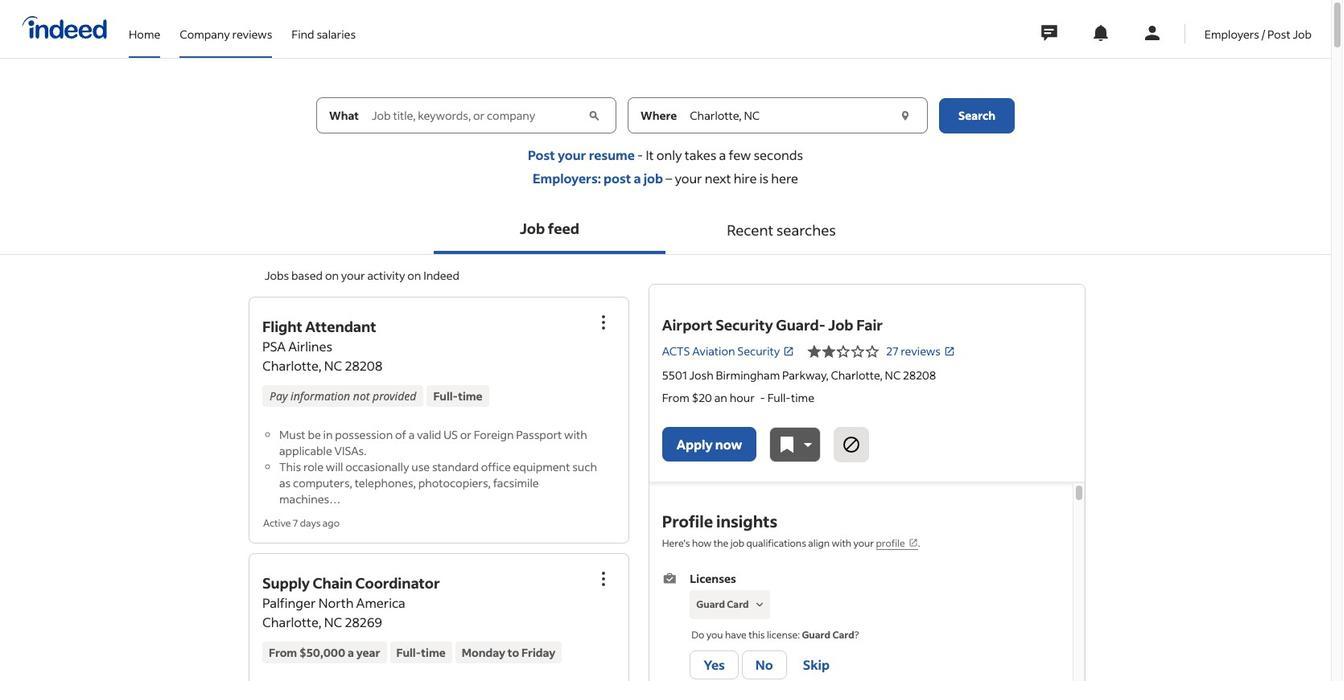 Task type: describe. For each thing, give the bounding box(es) containing it.
clear image for where
[[898, 107, 914, 124]]

search button
[[940, 98, 1015, 133]]

josh
[[690, 368, 714, 383]]

the
[[714, 538, 729, 550]]

year
[[357, 646, 380, 661]]

28208 for josh
[[903, 368, 936, 383]]

charlotte, for attendant
[[262, 357, 322, 374]]

takes
[[685, 147, 717, 163]]

$20
[[692, 390, 712, 406]]

27 reviews link
[[887, 344, 956, 359]]

job for a
[[644, 170, 663, 187]]

this
[[279, 460, 301, 475]]

licenses
[[690, 572, 736, 587]]

company
[[180, 26, 230, 41]]

parkway,
[[783, 368, 829, 383]]

monday
[[462, 646, 506, 661]]

What field
[[369, 98, 585, 133]]

clear image for what
[[586, 107, 603, 124]]

1 horizontal spatial -
[[761, 390, 766, 406]]

?
[[855, 630, 859, 642]]

passport
[[516, 428, 562, 443]]

flight
[[262, 317, 302, 337]]

nc inside supply chain coordinator palfinger north america charlotte, nc 28269
[[324, 614, 342, 631]]

1 horizontal spatial post
[[1268, 26, 1291, 41]]

find salaries
[[292, 26, 356, 41]]

next
[[705, 170, 731, 187]]

be
[[308, 428, 321, 443]]

messages unread count 0 image
[[1039, 17, 1060, 49]]

profile
[[662, 511, 713, 532]]

birmingham
[[716, 368, 780, 383]]

job feed button
[[434, 206, 666, 254]]

time for flight attendant
[[458, 389, 483, 404]]

1 vertical spatial with
[[832, 538, 852, 550]]

office
[[481, 460, 511, 475]]

not interested image
[[842, 436, 862, 455]]

search
[[959, 107, 996, 123]]

full- for supply chain coordinator
[[397, 646, 421, 661]]

card inside guard card button
[[727, 599, 749, 611]]

do
[[692, 630, 705, 642]]

aviation
[[693, 344, 735, 359]]

chain
[[313, 574, 353, 593]]

$50,000
[[300, 646, 346, 661]]

activity
[[367, 268, 405, 283]]

nc for attendant
[[324, 357, 342, 374]]

here
[[772, 170, 799, 187]]

a left 'year'
[[348, 646, 354, 661]]

home link
[[129, 0, 160, 55]]

north
[[319, 595, 354, 612]]

clear element for where
[[898, 107, 914, 124]]

job for the
[[731, 538, 745, 550]]

recent searches
[[727, 221, 836, 240]]

profile insights
[[662, 511, 778, 532]]

5501 josh birmingham parkway, charlotte, nc 28208
[[662, 368, 936, 383]]

supply chain coordinator palfinger north america charlotte, nc 28269
[[262, 574, 440, 631]]

must be in possession of a valid us or foreign passport with applicable visas. this role will occasionally use standard office equipment such as computers, telephones, photocopiers, facsimile machines…
[[279, 428, 597, 507]]

valid
[[417, 428, 442, 443]]

based
[[291, 268, 323, 283]]

america
[[356, 595, 406, 612]]

skip
[[803, 657, 830, 674]]

.
[[918, 538, 921, 550]]

here's how the job qualifications align with your
[[662, 538, 876, 550]]

acts
[[662, 344, 690, 359]]

recent searches button
[[666, 206, 898, 254]]

27
[[887, 344, 899, 359]]

hire
[[734, 170, 757, 187]]

post your resume link
[[528, 147, 635, 163]]

not
[[353, 389, 370, 404]]

no
[[756, 657, 774, 674]]

this
[[749, 630, 765, 642]]

supply
[[262, 574, 310, 593]]

computers,
[[293, 476, 353, 491]]

/
[[1262, 26, 1266, 41]]

now
[[716, 436, 742, 453]]

to
[[508, 646, 519, 661]]

1 vertical spatial guard
[[802, 630, 831, 642]]

guard card button
[[690, 591, 771, 620]]

what
[[329, 108, 359, 123]]

information
[[291, 389, 350, 404]]

it
[[646, 147, 654, 163]]

only
[[657, 147, 682, 163]]

your left "activity"
[[341, 268, 365, 283]]

attendant
[[305, 317, 376, 337]]

with inside the must be in possession of a valid us or foreign passport with applicable visas. this role will occasionally use standard office equipment such as computers, telephones, photocopiers, facsimile machines…
[[564, 428, 588, 443]]

post
[[604, 170, 631, 187]]

insights
[[717, 511, 778, 532]]

occasionally
[[346, 460, 409, 475]]

company reviews link
[[180, 0, 272, 55]]

pay
[[270, 389, 288, 404]]

5501
[[662, 368, 687, 383]]

missing qualification image
[[752, 598, 767, 613]]

airport security guard- job fair
[[662, 316, 883, 335]]

have
[[725, 630, 747, 642]]

employers:
[[533, 170, 601, 187]]

2 horizontal spatial time
[[791, 390, 815, 406]]

seconds
[[754, 147, 804, 163]]

yes
[[704, 657, 725, 674]]

resume
[[589, 147, 635, 163]]

from $50,000 a year
[[269, 646, 380, 661]]

equipment
[[513, 460, 570, 475]]

employers: post a job link
[[533, 170, 663, 187]]



Task type: locate. For each thing, give the bounding box(es) containing it.
0 horizontal spatial with
[[564, 428, 588, 443]]

profile
[[876, 538, 905, 550]]

airlines
[[288, 338, 333, 355]]

find salaries link
[[292, 0, 356, 55]]

full- right 'year'
[[397, 646, 421, 661]]

time left monday
[[421, 646, 446, 661]]

flight attendant psa airlines charlotte, nc 28208
[[262, 317, 383, 374]]

job for airport security guard- job fair
[[829, 316, 854, 335]]

job up the 2.1 out of 5 stars image
[[829, 316, 854, 335]]

0 horizontal spatial job
[[644, 170, 663, 187]]

apply
[[677, 436, 713, 453]]

on
[[325, 268, 339, 283], [408, 268, 421, 283]]

clear element for what
[[586, 107, 603, 124]]

your left profile
[[854, 538, 874, 550]]

on right based
[[325, 268, 339, 283]]

0 vertical spatial card
[[727, 599, 749, 611]]

a right post
[[634, 170, 641, 187]]

use
[[412, 460, 430, 475]]

0 horizontal spatial reviews
[[232, 26, 272, 41]]

- right hour
[[761, 390, 766, 406]]

1 on from the left
[[325, 268, 339, 283]]

full- down 5501 josh birmingham parkway, charlotte, nc 28208
[[768, 390, 791, 406]]

searches
[[777, 221, 836, 240]]

0 horizontal spatial card
[[727, 599, 749, 611]]

clear image up post your resume link
[[586, 107, 603, 124]]

friday
[[522, 646, 556, 661]]

0 horizontal spatial guard
[[697, 599, 725, 611]]

telephones,
[[355, 476, 416, 491]]

us
[[444, 428, 458, 443]]

full-time for supply chain coordinator
[[397, 646, 446, 661]]

0 horizontal spatial full-
[[397, 646, 421, 661]]

job actions for flight attendant is collapsed image
[[594, 313, 613, 333]]

post inside profile insights main content
[[528, 147, 555, 163]]

28208 up not
[[345, 357, 383, 374]]

post right /
[[1268, 26, 1291, 41]]

charlotte, inside supply chain coordinator palfinger north america charlotte, nc 28269
[[262, 614, 322, 631]]

coordinator
[[355, 574, 440, 593]]

nc down 27
[[885, 368, 901, 383]]

pay information not provided
[[270, 389, 417, 404]]

from left $50,000
[[269, 646, 297, 661]]

clear element up post your resume link
[[586, 107, 603, 124]]

full- for flight attendant
[[433, 389, 458, 404]]

0 vertical spatial job
[[1293, 26, 1312, 41]]

1 horizontal spatial full-
[[433, 389, 458, 404]]

such
[[573, 460, 597, 475]]

28208 inside the flight attendant psa airlines charlotte, nc 28208
[[345, 357, 383, 374]]

28208 down 27 reviews link
[[903, 368, 936, 383]]

reviews right company
[[232, 26, 272, 41]]

charlotte, down the 2.1 out of 5 stars image
[[831, 368, 883, 383]]

0 vertical spatial -
[[638, 147, 644, 163]]

28208 for attendant
[[345, 357, 383, 374]]

job left feed
[[520, 219, 545, 238]]

charlotte, inside the flight attendant psa airlines charlotte, nc 28208
[[262, 357, 322, 374]]

license:
[[767, 630, 800, 642]]

here's
[[662, 538, 690, 550]]

a inside the must be in possession of a valid us or foreign passport with applicable visas. this role will occasionally use standard office equipment such as computers, telephones, photocopiers, facsimile machines…
[[409, 428, 415, 443]]

1 clear image from the left
[[586, 107, 603, 124]]

0 vertical spatial guard
[[697, 599, 725, 611]]

an
[[715, 390, 728, 406]]

time up "or"
[[458, 389, 483, 404]]

-
[[638, 147, 644, 163], [761, 390, 766, 406]]

2 horizontal spatial full-
[[768, 390, 791, 406]]

nc for josh
[[885, 368, 901, 383]]

2 on from the left
[[408, 268, 421, 283]]

0 horizontal spatial time
[[421, 646, 446, 661]]

from $20 an hour - full-time
[[662, 390, 815, 406]]

1 horizontal spatial clear image
[[898, 107, 914, 124]]

a right of
[[409, 428, 415, 443]]

active
[[263, 518, 291, 530]]

1 horizontal spatial clear element
[[898, 107, 914, 124]]

in
[[323, 428, 333, 443]]

28269
[[345, 614, 382, 631]]

- left it
[[638, 147, 644, 163]]

2.1 out of 5 stars image
[[808, 342, 880, 361]]

tab list containing job feed
[[0, 206, 1332, 255]]

1 horizontal spatial on
[[408, 268, 421, 283]]

role
[[303, 460, 324, 475]]

apply now
[[677, 436, 742, 453]]

None search field
[[316, 97, 1015, 147]]

1 horizontal spatial job
[[829, 316, 854, 335]]

reviews
[[232, 26, 272, 41], [901, 344, 941, 359]]

job down it
[[644, 170, 663, 187]]

0 horizontal spatial on
[[325, 268, 339, 283]]

job actions for supply chain coordinator is collapsed image
[[594, 570, 613, 589]]

clear image
[[586, 107, 603, 124], [898, 107, 914, 124]]

1 horizontal spatial with
[[832, 538, 852, 550]]

1 vertical spatial -
[[761, 390, 766, 406]]

employers / post job link
[[1205, 0, 1312, 55]]

1 vertical spatial card
[[833, 630, 855, 642]]

visas.
[[335, 444, 367, 459]]

with up such
[[564, 428, 588, 443]]

2 clear image from the left
[[898, 107, 914, 124]]

reviews inside profile insights main content
[[901, 344, 941, 359]]

reviews for 27 reviews
[[901, 344, 941, 359]]

charlotte, down psa in the left of the page
[[262, 357, 322, 374]]

28208
[[345, 357, 383, 374], [903, 368, 936, 383]]

full-time for flight attendant
[[433, 389, 483, 404]]

2 clear element from the left
[[898, 107, 914, 124]]

0 horizontal spatial job
[[520, 219, 545, 238]]

full-time right 'year'
[[397, 646, 446, 661]]

supply chain coordinator button
[[262, 574, 440, 593]]

time down the parkway,
[[791, 390, 815, 406]]

card left missing qualification icon
[[727, 599, 749, 611]]

none search field inside profile insights main content
[[316, 97, 1015, 147]]

active 7 days ago
[[263, 518, 340, 530]]

0 vertical spatial post
[[1268, 26, 1291, 41]]

charlotte, down palfinger
[[262, 614, 322, 631]]

nc inside the flight attendant psa airlines charlotte, nc 28208
[[324, 357, 342, 374]]

1 vertical spatial job
[[520, 219, 545, 238]]

clear element left search button
[[898, 107, 914, 124]]

photocopiers,
[[418, 476, 491, 491]]

nc
[[324, 357, 342, 374], [885, 368, 901, 383], [324, 614, 342, 631]]

salaries
[[317, 26, 356, 41]]

flight attendant button
[[262, 317, 376, 337]]

1 vertical spatial job
[[731, 538, 745, 550]]

1 vertical spatial from
[[269, 646, 297, 661]]

security inside acts aviation security "link"
[[738, 344, 780, 359]]

your down takes
[[675, 170, 702, 187]]

0 vertical spatial reviews
[[232, 26, 272, 41]]

1 vertical spatial post
[[528, 147, 555, 163]]

psa
[[262, 338, 286, 355]]

post up employers:
[[528, 147, 555, 163]]

employers: post a job
[[533, 170, 663, 187]]

job feed
[[520, 219, 580, 238]]

company reviews
[[180, 26, 272, 41]]

jobs based on your activity on indeed
[[265, 268, 460, 283]]

provided
[[373, 389, 417, 404]]

no button
[[742, 651, 787, 680]]

notifications unread count 0 image
[[1092, 23, 1111, 43]]

job inside button
[[520, 219, 545, 238]]

security up birmingham
[[738, 344, 780, 359]]

you
[[707, 630, 723, 642]]

0 vertical spatial from
[[662, 390, 690, 406]]

on left 'indeed'
[[408, 268, 421, 283]]

from for from $50,000 a year
[[269, 646, 297, 661]]

nc down airlines at the left
[[324, 357, 342, 374]]

from
[[662, 390, 690, 406], [269, 646, 297, 661]]

1 vertical spatial security
[[738, 344, 780, 359]]

1 horizontal spatial from
[[662, 390, 690, 406]]

1 horizontal spatial card
[[833, 630, 855, 642]]

1 vertical spatial full-time
[[397, 646, 446, 661]]

a left few
[[719, 147, 726, 163]]

of
[[395, 428, 406, 443]]

align
[[809, 538, 830, 550]]

from down 5501 on the bottom
[[662, 390, 690, 406]]

0 horizontal spatial post
[[528, 147, 555, 163]]

time for supply chain coordinator
[[421, 646, 446, 661]]

nc down north
[[324, 614, 342, 631]]

0 horizontal spatial from
[[269, 646, 297, 661]]

clear element
[[586, 107, 603, 124], [898, 107, 914, 124]]

monday to friday
[[462, 646, 556, 661]]

0 horizontal spatial -
[[638, 147, 644, 163]]

fair
[[857, 316, 883, 335]]

jobs
[[265, 268, 289, 283]]

reviews for company reviews
[[232, 26, 272, 41]]

post your resume - it only takes a few seconds
[[528, 147, 804, 163]]

full-time up us
[[433, 389, 483, 404]]

home
[[129, 26, 160, 41]]

your up employers:
[[558, 147, 587, 163]]

0 vertical spatial with
[[564, 428, 588, 443]]

2 horizontal spatial job
[[1293, 26, 1312, 41]]

full- up us
[[433, 389, 458, 404]]

profile insights main content
[[0, 97, 1332, 682]]

recent
[[727, 221, 774, 240]]

0 vertical spatial job
[[644, 170, 663, 187]]

job for employers / post job
[[1293, 26, 1312, 41]]

charlotte, for josh
[[831, 368, 883, 383]]

1 clear element from the left
[[586, 107, 603, 124]]

0 horizontal spatial 28208
[[345, 357, 383, 374]]

foreign
[[474, 428, 514, 443]]

1 horizontal spatial job
[[731, 538, 745, 550]]

0 vertical spatial security
[[716, 316, 774, 335]]

account image
[[1143, 23, 1162, 43]]

1 vertical spatial reviews
[[901, 344, 941, 359]]

profile link
[[876, 538, 918, 551]]

tab list
[[0, 206, 1332, 255]]

facsimile
[[493, 476, 539, 491]]

yes button
[[690, 651, 739, 680]]

airport
[[662, 316, 713, 335]]

1 horizontal spatial 28208
[[903, 368, 936, 383]]

guard up skip
[[802, 630, 831, 642]]

card
[[727, 599, 749, 611], [833, 630, 855, 642]]

security up acts aviation security "link"
[[716, 316, 774, 335]]

with right align on the right of the page
[[832, 538, 852, 550]]

guard down licenses
[[697, 599, 725, 611]]

how
[[692, 538, 712, 550]]

job right the
[[731, 538, 745, 550]]

0 vertical spatial full-time
[[433, 389, 483, 404]]

1 horizontal spatial guard
[[802, 630, 831, 642]]

must
[[279, 428, 306, 443]]

guard card
[[697, 599, 749, 611]]

apply now button
[[662, 428, 757, 462]]

0 horizontal spatial clear image
[[586, 107, 603, 124]]

card up skip button
[[833, 630, 855, 642]]

1 horizontal spatial reviews
[[901, 344, 941, 359]]

0 horizontal spatial clear element
[[586, 107, 603, 124]]

Where field
[[687, 98, 896, 133]]

2 vertical spatial job
[[829, 316, 854, 335]]

job
[[1293, 26, 1312, 41], [520, 219, 545, 238], [829, 316, 854, 335]]

none search field containing search
[[316, 97, 1015, 147]]

security
[[716, 316, 774, 335], [738, 344, 780, 359]]

skip button
[[790, 651, 843, 680]]

job right /
[[1293, 26, 1312, 41]]

reviews right 27
[[901, 344, 941, 359]]

clear image left search button
[[898, 107, 914, 124]]

from for from $20 an hour - full-time
[[662, 390, 690, 406]]

guard inside guard card button
[[697, 599, 725, 611]]

indeed
[[424, 268, 460, 283]]

job
[[644, 170, 663, 187], [731, 538, 745, 550]]

1 horizontal spatial time
[[458, 389, 483, 404]]

time
[[458, 389, 483, 404], [791, 390, 815, 406], [421, 646, 446, 661]]

employers
[[1205, 26, 1260, 41]]



Task type: vqa. For each thing, say whether or not it's contained in the screenshot.
CLEAR image associated with Where
yes



